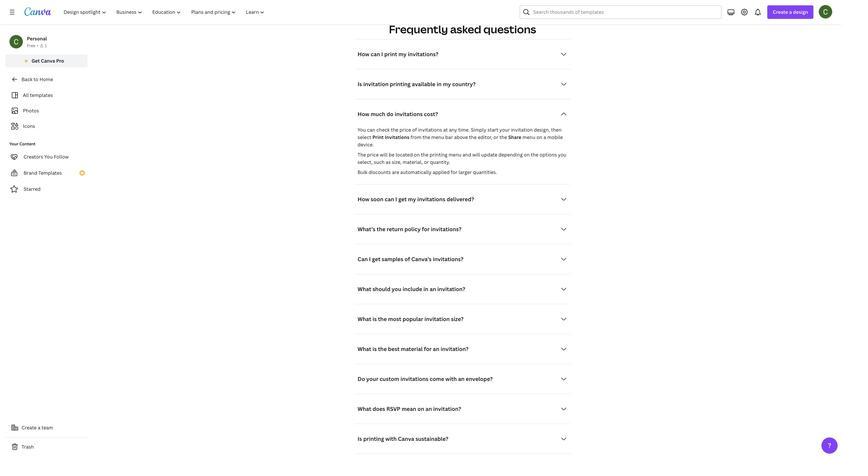 Task type: locate. For each thing, give the bounding box(es) containing it.
my inside is invitation printing available in my country? dropdown button
[[443, 80, 451, 88]]

0 horizontal spatial you
[[392, 285, 402, 293]]

how left print
[[358, 50, 370, 58]]

to
[[34, 76, 38, 83]]

invitation? down size?
[[441, 345, 469, 353]]

1 vertical spatial get
[[372, 255, 381, 263]]

0 horizontal spatial with
[[386, 435, 397, 443]]

time.
[[459, 126, 470, 133]]

0 vertical spatial my
[[399, 50, 407, 58]]

0 vertical spatial price
[[400, 126, 411, 133]]

do
[[358, 375, 365, 383]]

printing up quantity.
[[430, 151, 448, 158]]

for inside 'dropdown button'
[[424, 345, 432, 353]]

on right depending
[[524, 151, 530, 158]]

1 is from the top
[[373, 315, 377, 323]]

my left country?
[[443, 80, 451, 88]]

you inside dropdown button
[[392, 285, 402, 293]]

1 horizontal spatial my
[[408, 196, 416, 203]]

1 vertical spatial printing
[[430, 151, 448, 158]]

is left best
[[373, 345, 377, 353]]

can inside the you can check the price of invitations at any time. simply start your invitation design, then select
[[367, 126, 376, 133]]

invitation? for what should you include in an invitation?
[[438, 285, 466, 293]]

1 is from the top
[[358, 80, 362, 88]]

soon
[[371, 196, 384, 203]]

how can i print my invitations? button
[[355, 47, 571, 61]]

0 horizontal spatial a
[[38, 425, 40, 431]]

country?
[[453, 80, 476, 88]]

1 horizontal spatial a
[[544, 134, 547, 140]]

invitations? down frequently on the top of the page
[[408, 50, 439, 58]]

is inside what is the most popular invitation size? dropdown button
[[373, 315, 377, 323]]

can for how
[[371, 50, 380, 58]]

0 horizontal spatial get
[[372, 255, 381, 263]]

follow
[[54, 154, 69, 160]]

0 vertical spatial in
[[437, 80, 442, 88]]

above
[[454, 134, 468, 140]]

0 horizontal spatial create
[[22, 425, 37, 431]]

invitations? inside the 'how can i print my invitations?' dropdown button
[[408, 50, 439, 58]]

invitations right do
[[395, 110, 423, 118]]

should
[[373, 285, 391, 293]]

update
[[482, 151, 498, 158]]

printing down does
[[364, 435, 384, 443]]

print
[[385, 50, 398, 58]]

my right print
[[399, 50, 407, 58]]

with down rsvp
[[386, 435, 397, 443]]

1 horizontal spatial price
[[400, 126, 411, 133]]

1 vertical spatial price
[[367, 151, 379, 158]]

asked
[[451, 22, 482, 36]]

for left larger
[[451, 169, 458, 175]]

menu inside the price will be located on the printing menu and will update depending on the options you select, such as size, material, or quantity.
[[449, 151, 462, 158]]

1 horizontal spatial your
[[500, 126, 510, 133]]

with right come on the bottom
[[446, 375, 457, 383]]

the left return
[[377, 226, 386, 233]]

get canva pro button
[[5, 55, 88, 67]]

in right include
[[424, 285, 429, 293]]

0 horizontal spatial printing
[[364, 435, 384, 443]]

how inside how soon can i get my invitations delivered? dropdown button
[[358, 196, 370, 203]]

1 vertical spatial can
[[367, 126, 376, 133]]

how soon can i get my invitations delivered?
[[358, 196, 474, 203]]

the left best
[[378, 345, 387, 353]]

what for what is the most popular invitation size?
[[358, 315, 372, 323]]

None search field
[[520, 5, 722, 19]]

the up invitations
[[391, 126, 399, 133]]

my
[[399, 50, 407, 58], [443, 80, 451, 88], [408, 196, 416, 203]]

what's
[[358, 226, 376, 233]]

1 horizontal spatial i
[[382, 50, 383, 58]]

do
[[387, 110, 394, 118]]

how much do invitations cost?
[[358, 110, 438, 118]]

0 vertical spatial a
[[790, 9, 793, 15]]

1 vertical spatial is
[[373, 345, 377, 353]]

canva left pro
[[41, 58, 55, 64]]

as
[[386, 159, 391, 165]]

canva inside dropdown button
[[398, 435, 415, 443]]

Search search field
[[534, 6, 718, 19]]

photos link
[[9, 104, 84, 117]]

of up from at the left top of page
[[413, 126, 417, 133]]

can i get samples of canva's invitations?
[[358, 255, 464, 263]]

2 horizontal spatial invitation
[[511, 126, 533, 133]]

invitation? inside 'dropdown button'
[[441, 345, 469, 353]]

1 vertical spatial my
[[443, 80, 451, 88]]

2 horizontal spatial a
[[790, 9, 793, 15]]

i left print
[[382, 50, 383, 58]]

1 vertical spatial your
[[367, 375, 379, 383]]

2 vertical spatial invitations?
[[433, 255, 464, 263]]

0 vertical spatial how
[[358, 50, 370, 58]]

2 is from the top
[[358, 435, 362, 443]]

located
[[396, 151, 413, 158]]

what left does
[[358, 405, 372, 413]]

popular
[[403, 315, 424, 323]]

0 horizontal spatial my
[[399, 50, 407, 58]]

price up invitations
[[400, 126, 411, 133]]

your right start
[[500, 126, 510, 133]]

material,
[[403, 159, 423, 165]]

1 vertical spatial create
[[22, 425, 37, 431]]

applied
[[433, 169, 450, 175]]

printing
[[390, 80, 411, 88], [430, 151, 448, 158], [364, 435, 384, 443]]

get right "soon"
[[399, 196, 407, 203]]

is left most on the bottom
[[373, 315, 377, 323]]

1 vertical spatial is
[[358, 435, 362, 443]]

0 horizontal spatial canva
[[41, 58, 55, 64]]

in right available
[[437, 80, 442, 88]]

your right do
[[367, 375, 379, 383]]

can
[[371, 50, 380, 58], [367, 126, 376, 133], [385, 196, 394, 203]]

invitation up share on the right of page
[[511, 126, 533, 133]]

in for include
[[424, 285, 429, 293]]

home
[[40, 76, 53, 83]]

create
[[773, 9, 789, 15], [22, 425, 37, 431]]

top level navigation element
[[59, 5, 271, 19]]

how for how can i print my invitations?
[[358, 50, 370, 58]]

1 horizontal spatial you
[[358, 126, 366, 133]]

1 how from the top
[[358, 50, 370, 58]]

0 vertical spatial get
[[399, 196, 407, 203]]

1 vertical spatial invitation
[[511, 126, 533, 133]]

invitation inside what is the most popular invitation size? dropdown button
[[425, 315, 450, 323]]

brand templates link
[[5, 166, 88, 180]]

0 vertical spatial with
[[446, 375, 457, 383]]

price up such
[[367, 151, 379, 158]]

create a team button
[[5, 421, 88, 435]]

what's the return policy for invitations? button
[[355, 222, 571, 236]]

0 vertical spatial is
[[358, 80, 362, 88]]

how left much
[[358, 110, 370, 118]]

create for create a design
[[773, 9, 789, 15]]

0 horizontal spatial price
[[367, 151, 379, 158]]

how inside how much do invitations cost? dropdown button
[[358, 110, 370, 118]]

i inside "dropdown button"
[[369, 255, 371, 263]]

a inside dropdown button
[[790, 9, 793, 15]]

1 horizontal spatial you
[[558, 151, 567, 158]]

your
[[500, 126, 510, 133], [367, 375, 379, 383]]

you inside the you can check the price of invitations at any time. simply start your invitation design, then select
[[358, 126, 366, 133]]

1 vertical spatial invitation?
[[441, 345, 469, 353]]

my inside how soon can i get my invitations delivered? dropdown button
[[408, 196, 416, 203]]

invitation up much
[[364, 80, 389, 88]]

2 vertical spatial invitation
[[425, 315, 450, 323]]

content
[[19, 141, 35, 147]]

on right mean
[[418, 405, 425, 413]]

1 vertical spatial a
[[544, 134, 547, 140]]

in for available
[[437, 80, 442, 88]]

for
[[451, 169, 458, 175], [422, 226, 430, 233], [424, 345, 432, 353]]

in inside what should you include in an invitation? dropdown button
[[424, 285, 429, 293]]

print
[[373, 134, 384, 140]]

menu
[[432, 134, 445, 140], [523, 134, 536, 140], [449, 151, 462, 158]]

1 what from the top
[[358, 285, 372, 293]]

an inside 'dropdown button'
[[433, 345, 440, 353]]

an right material at the bottom of page
[[433, 345, 440, 353]]

0 vertical spatial you
[[558, 151, 567, 158]]

0 vertical spatial invitation?
[[438, 285, 466, 293]]

0 vertical spatial of
[[413, 126, 417, 133]]

0 vertical spatial canva
[[41, 58, 55, 64]]

invitations? right canva's
[[433, 255, 464, 263]]

menu down at
[[432, 134, 445, 140]]

how left "soon"
[[358, 196, 370, 203]]

price inside the price will be located on the printing menu and will update depending on the options you select, such as size, material, or quantity.
[[367, 151, 379, 158]]

0 vertical spatial is
[[373, 315, 377, 323]]

1 horizontal spatial in
[[437, 80, 442, 88]]

the inside 'dropdown button'
[[378, 345, 387, 353]]

on down design,
[[537, 134, 543, 140]]

what
[[358, 285, 372, 293], [358, 315, 372, 323], [358, 345, 372, 353], [358, 405, 372, 413]]

my for country?
[[443, 80, 451, 88]]

menu right share on the right of page
[[523, 134, 536, 140]]

1 vertical spatial or
[[424, 159, 429, 165]]

what inside 'dropdown button'
[[358, 345, 372, 353]]

invitation?
[[438, 285, 466, 293], [441, 345, 469, 353], [434, 405, 461, 413]]

or up bulk discounts are automatically applied for larger quantities.
[[424, 159, 429, 165]]

0 vertical spatial create
[[773, 9, 789, 15]]

check
[[377, 126, 390, 133]]

of
[[413, 126, 417, 133], [405, 255, 410, 263]]

my down automatically
[[408, 196, 416, 203]]

1 horizontal spatial create
[[773, 9, 789, 15]]

printing left available
[[390, 80, 411, 88]]

the left the options
[[531, 151, 539, 158]]

1 vertical spatial invitations?
[[431, 226, 462, 233]]

1 vertical spatial canva
[[398, 435, 415, 443]]

invitations? down delivered?
[[431, 226, 462, 233]]

is for is printing with canva sustainable?
[[358, 435, 362, 443]]

1 horizontal spatial get
[[399, 196, 407, 203]]

get canva pro
[[32, 58, 64, 64]]

0 horizontal spatial of
[[405, 255, 410, 263]]

create left team on the bottom left of the page
[[22, 425, 37, 431]]

be
[[389, 151, 395, 158]]

1 vertical spatial in
[[424, 285, 429, 293]]

0 vertical spatial or
[[494, 134, 499, 140]]

4 what from the top
[[358, 405, 372, 413]]

what left best
[[358, 345, 372, 353]]

2 vertical spatial my
[[408, 196, 416, 203]]

2 horizontal spatial my
[[443, 80, 451, 88]]

your
[[9, 141, 18, 147]]

0 vertical spatial invitations?
[[408, 50, 439, 58]]

1 horizontal spatial will
[[473, 151, 480, 158]]

2 what from the top
[[358, 315, 372, 323]]

starred
[[24, 186, 41, 192]]

the inside dropdown button
[[378, 315, 387, 323]]

0 vertical spatial can
[[371, 50, 380, 58]]

you right should
[[392, 285, 402, 293]]

0 vertical spatial invitation
[[364, 80, 389, 88]]

what does rsvp mean on an invitation? button
[[355, 402, 571, 416]]

0 vertical spatial you
[[358, 126, 366, 133]]

or inside the price will be located on the printing menu and will update depending on the options you select, such as size, material, or quantity.
[[424, 159, 429, 165]]

back
[[22, 76, 32, 83]]

the up the material,
[[421, 151, 429, 158]]

1 vertical spatial for
[[422, 226, 430, 233]]

0 horizontal spatial invitation
[[364, 80, 389, 88]]

0 horizontal spatial your
[[367, 375, 379, 383]]

0 horizontal spatial menu
[[432, 134, 445, 140]]

1 horizontal spatial canva
[[398, 435, 415, 443]]

or down start
[[494, 134, 499, 140]]

for right policy at the left of page
[[422, 226, 430, 233]]

what should you include in an invitation? button
[[355, 282, 571, 296]]

you left follow
[[44, 154, 53, 160]]

0 horizontal spatial i
[[369, 255, 371, 263]]

on inside menu on a mobile device.
[[537, 134, 543, 140]]

invitations? inside the what's the return policy for invitations? dropdown button
[[431, 226, 462, 233]]

you up select
[[358, 126, 366, 133]]

your inside do your custom invitations come with an envelope? dropdown button
[[367, 375, 379, 383]]

1 will from the left
[[380, 151, 388, 158]]

2 will from the left
[[473, 151, 480, 158]]

you right the options
[[558, 151, 567, 158]]

1 horizontal spatial invitation
[[425, 315, 450, 323]]

2 horizontal spatial menu
[[523, 134, 536, 140]]

0 horizontal spatial or
[[424, 159, 429, 165]]

0 horizontal spatial in
[[424, 285, 429, 293]]

create for create a team
[[22, 425, 37, 431]]

my for invitations
[[408, 196, 416, 203]]

the
[[391, 126, 399, 133], [423, 134, 431, 140], [469, 134, 477, 140], [500, 134, 507, 140], [421, 151, 429, 158], [531, 151, 539, 158], [377, 226, 386, 233], [378, 315, 387, 323], [378, 345, 387, 353]]

a left team on the bottom left of the page
[[38, 425, 40, 431]]

invitations?
[[408, 50, 439, 58], [431, 226, 462, 233], [433, 255, 464, 263]]

create inside dropdown button
[[773, 9, 789, 15]]

2 vertical spatial a
[[38, 425, 40, 431]]

in inside is invitation printing available in my country? dropdown button
[[437, 80, 442, 88]]

1 horizontal spatial menu
[[449, 151, 462, 158]]

you
[[558, 151, 567, 158], [392, 285, 402, 293]]

any
[[449, 126, 457, 133]]

invitations
[[395, 110, 423, 118], [418, 126, 442, 133], [418, 196, 446, 203], [401, 375, 429, 383]]

2 vertical spatial for
[[424, 345, 432, 353]]

of left canva's
[[405, 255, 410, 263]]

share
[[509, 134, 522, 140]]

i right "soon"
[[396, 196, 397, 203]]

how inside the 'how can i print my invitations?' dropdown button
[[358, 50, 370, 58]]

is inside what is the best material for an invitation? 'dropdown button'
[[373, 345, 377, 353]]

will left be
[[380, 151, 388, 158]]

the right from at the left top of page
[[423, 134, 431, 140]]

2 vertical spatial how
[[358, 196, 370, 203]]

can right "soon"
[[385, 196, 394, 203]]

can i get samples of canva's invitations? button
[[355, 252, 571, 266]]

2 horizontal spatial i
[[396, 196, 397, 203]]

what left should
[[358, 285, 372, 293]]

what does rsvp mean on an invitation?
[[358, 405, 461, 413]]

an right include
[[430, 285, 436, 293]]

does
[[373, 405, 385, 413]]

1 horizontal spatial of
[[413, 126, 417, 133]]

2 vertical spatial i
[[369, 255, 371, 263]]

2 is from the top
[[373, 345, 377, 353]]

get right can
[[372, 255, 381, 263]]

1 vertical spatial of
[[405, 255, 410, 263]]

1 horizontal spatial printing
[[390, 80, 411, 88]]

get
[[399, 196, 407, 203], [372, 255, 381, 263]]

invitations
[[385, 134, 410, 140]]

how
[[358, 50, 370, 58], [358, 110, 370, 118], [358, 196, 370, 203]]

can up select
[[367, 126, 376, 133]]

2 vertical spatial invitation?
[[434, 405, 461, 413]]

2 how from the top
[[358, 110, 370, 118]]

create inside button
[[22, 425, 37, 431]]

christina overa image
[[819, 5, 833, 19]]

the left most on the bottom
[[378, 315, 387, 323]]

can left print
[[371, 50, 380, 58]]

what for what is the best material for an invitation?
[[358, 345, 372, 353]]

invitation? down come on the bottom
[[434, 405, 461, 413]]

how for how soon can i get my invitations delivered?
[[358, 196, 370, 203]]

for right material at the bottom of page
[[424, 345, 432, 353]]

menu left the and
[[449, 151, 462, 158]]

canva left sustainable?
[[398, 435, 415, 443]]

what for what does rsvp mean on an invitation?
[[358, 405, 372, 413]]

a down design,
[[544, 134, 547, 140]]

the left share on the right of page
[[500, 134, 507, 140]]

i right can
[[369, 255, 371, 263]]

2 vertical spatial printing
[[364, 435, 384, 443]]

2 horizontal spatial printing
[[430, 151, 448, 158]]

will right the and
[[473, 151, 480, 158]]

invitation left size?
[[425, 315, 450, 323]]

0 vertical spatial your
[[500, 126, 510, 133]]

3 how from the top
[[358, 196, 370, 203]]

0 horizontal spatial will
[[380, 151, 388, 158]]

create left design
[[773, 9, 789, 15]]

what left most on the bottom
[[358, 315, 372, 323]]

a left design
[[790, 9, 793, 15]]

on up the material,
[[414, 151, 420, 158]]

3 what from the top
[[358, 345, 372, 353]]

invitation? up size?
[[438, 285, 466, 293]]

a inside button
[[38, 425, 40, 431]]

how much do invitations cost? button
[[355, 107, 571, 121]]

0 horizontal spatial you
[[44, 154, 53, 160]]

price inside the you can check the price of invitations at any time. simply start your invitation design, then select
[[400, 126, 411, 133]]

invitations left at
[[418, 126, 442, 133]]

bulk discounts are automatically applied for larger quantities.
[[358, 169, 497, 175]]

delivered?
[[447, 196, 474, 203]]

1 vertical spatial how
[[358, 110, 370, 118]]

0 vertical spatial for
[[451, 169, 458, 175]]

1 vertical spatial you
[[392, 285, 402, 293]]



Task type: describe. For each thing, give the bounding box(es) containing it.
come
[[430, 375, 445, 383]]

1 vertical spatial you
[[44, 154, 53, 160]]

0 vertical spatial i
[[382, 50, 383, 58]]

is for most
[[373, 315, 377, 323]]

invitations? for how can i print my invitations?
[[408, 50, 439, 58]]

on inside dropdown button
[[418, 405, 425, 413]]

the
[[358, 151, 366, 158]]

printing inside the price will be located on the printing menu and will update depending on the options you select, such as size, material, or quantity.
[[430, 151, 448, 158]]

from
[[411, 134, 422, 140]]

an right mean
[[426, 405, 432, 413]]

can for you
[[367, 126, 376, 133]]

my inside the 'how can i print my invitations?' dropdown button
[[399, 50, 407, 58]]

how soon can i get my invitations delivered? button
[[355, 192, 571, 206]]

editor,
[[478, 134, 493, 140]]

invitations inside the you can check the price of invitations at any time. simply start your invitation design, then select
[[418, 126, 442, 133]]

frequently asked questions
[[389, 22, 537, 36]]

free •
[[27, 43, 38, 49]]

bulk
[[358, 169, 368, 175]]

icons link
[[9, 120, 84, 133]]

the inside dropdown button
[[377, 226, 386, 233]]

is invitation printing available in my country?
[[358, 80, 476, 88]]

templates
[[30, 92, 53, 98]]

invitation? for what does rsvp mean on an invitation?
[[434, 405, 461, 413]]

a for team
[[38, 425, 40, 431]]

canva's
[[412, 255, 432, 263]]

how for how much do invitations cost?
[[358, 110, 370, 118]]

photos
[[23, 107, 39, 114]]

creators you follow link
[[5, 150, 88, 164]]

what is the best material for an invitation?
[[358, 345, 469, 353]]

options
[[540, 151, 557, 158]]

2 vertical spatial can
[[385, 196, 394, 203]]

invitations left come on the bottom
[[401, 375, 429, 383]]

get inside dropdown button
[[399, 196, 407, 203]]

back to home link
[[5, 73, 88, 86]]

available
[[412, 80, 436, 88]]

invitations? inside can i get samples of canva's invitations? "dropdown button"
[[433, 255, 464, 263]]

simply
[[471, 126, 487, 133]]

what should you include in an invitation?
[[358, 285, 466, 293]]

free
[[27, 43, 35, 49]]

creators you follow
[[24, 154, 69, 160]]

menu inside menu on a mobile device.
[[523, 134, 536, 140]]

automatically
[[401, 169, 432, 175]]

select
[[358, 134, 372, 140]]

back to home
[[22, 76, 53, 83]]

and
[[463, 151, 472, 158]]

larger
[[459, 169, 472, 175]]

what is the most popular invitation size?
[[358, 315, 464, 323]]

0 vertical spatial printing
[[390, 80, 411, 88]]

icons
[[23, 123, 35, 129]]

size?
[[451, 315, 464, 323]]

can
[[358, 255, 368, 263]]

the price will be located on the printing menu and will update depending on the options you select, such as size, material, or quantity.
[[358, 151, 567, 165]]

is for is invitation printing available in my country?
[[358, 80, 362, 88]]

cost?
[[424, 110, 438, 118]]

most
[[388, 315, 402, 323]]

frequently
[[389, 22, 448, 36]]

trash link
[[5, 441, 88, 454]]

invitation inside is invitation printing available in my country? dropdown button
[[364, 80, 389, 88]]

invitation inside the you can check the price of invitations at any time. simply start your invitation design, then select
[[511, 126, 533, 133]]

canva inside button
[[41, 58, 55, 64]]

what is the best material for an invitation? button
[[355, 342, 571, 356]]

trash
[[22, 444, 34, 450]]

how can i print my invitations?
[[358, 50, 439, 58]]

size,
[[392, 159, 402, 165]]

for for applied
[[451, 169, 458, 175]]

mobile
[[548, 134, 563, 140]]

material
[[401, 345, 423, 353]]

is for best
[[373, 345, 377, 353]]

you can check the price of invitations at any time. simply start your invitation design, then select
[[358, 126, 562, 140]]

of inside the you can check the price of invitations at any time. simply start your invitation design, then select
[[413, 126, 417, 133]]

what for what should you include in an invitation?
[[358, 285, 372, 293]]

samples
[[382, 255, 404, 263]]

the inside the you can check the price of invitations at any time. simply start your invitation design, then select
[[391, 126, 399, 133]]

invitations? for what's the return policy for invitations?
[[431, 226, 462, 233]]

brand templates
[[24, 170, 62, 176]]

for for material
[[424, 345, 432, 353]]

envelope?
[[466, 375, 493, 383]]

custom
[[380, 375, 399, 383]]

do your custom invitations come with an envelope?
[[358, 375, 493, 383]]

you inside the price will be located on the printing menu and will update depending on the options you select, such as size, material, or quantity.
[[558, 151, 567, 158]]

an left envelope?
[[458, 375, 465, 383]]

1 horizontal spatial with
[[446, 375, 457, 383]]

a for design
[[790, 9, 793, 15]]

get inside "dropdown button"
[[372, 255, 381, 263]]

1 vertical spatial with
[[386, 435, 397, 443]]

design
[[794, 9, 809, 15]]

creators
[[24, 154, 43, 160]]

your inside the you can check the price of invitations at any time. simply start your invitation design, then select
[[500, 126, 510, 133]]

is invitation printing available in my country? button
[[355, 77, 571, 91]]

for inside dropdown button
[[422, 226, 430, 233]]

policy
[[405, 226, 421, 233]]

do your custom invitations come with an envelope? button
[[355, 372, 571, 386]]

depending
[[499, 151, 523, 158]]

1 vertical spatial i
[[396, 196, 397, 203]]

bar
[[446, 134, 453, 140]]

templates
[[38, 170, 62, 176]]

all
[[23, 92, 29, 98]]

1 horizontal spatial or
[[494, 134, 499, 140]]

is printing with canva sustainable? button
[[355, 432, 571, 446]]

questions
[[484, 22, 537, 36]]

the down the simply
[[469, 134, 477, 140]]

sustainable?
[[416, 435, 449, 443]]

such
[[374, 159, 385, 165]]

include
[[403, 285, 423, 293]]

a inside menu on a mobile device.
[[544, 134, 547, 140]]

device.
[[358, 141, 374, 148]]

•
[[37, 43, 38, 49]]

best
[[388, 345, 400, 353]]

then
[[552, 126, 562, 133]]

select,
[[358, 159, 373, 165]]

of inside "dropdown button"
[[405, 255, 410, 263]]

invitations down bulk discounts are automatically applied for larger quantities.
[[418, 196, 446, 203]]

what's the return policy for invitations?
[[358, 226, 462, 233]]

is printing with canva sustainable?
[[358, 435, 449, 443]]

rsvp
[[387, 405, 401, 413]]

team
[[42, 425, 53, 431]]

return
[[387, 226, 404, 233]]



Task type: vqa. For each thing, say whether or not it's contained in the screenshot.
when to the right
no



